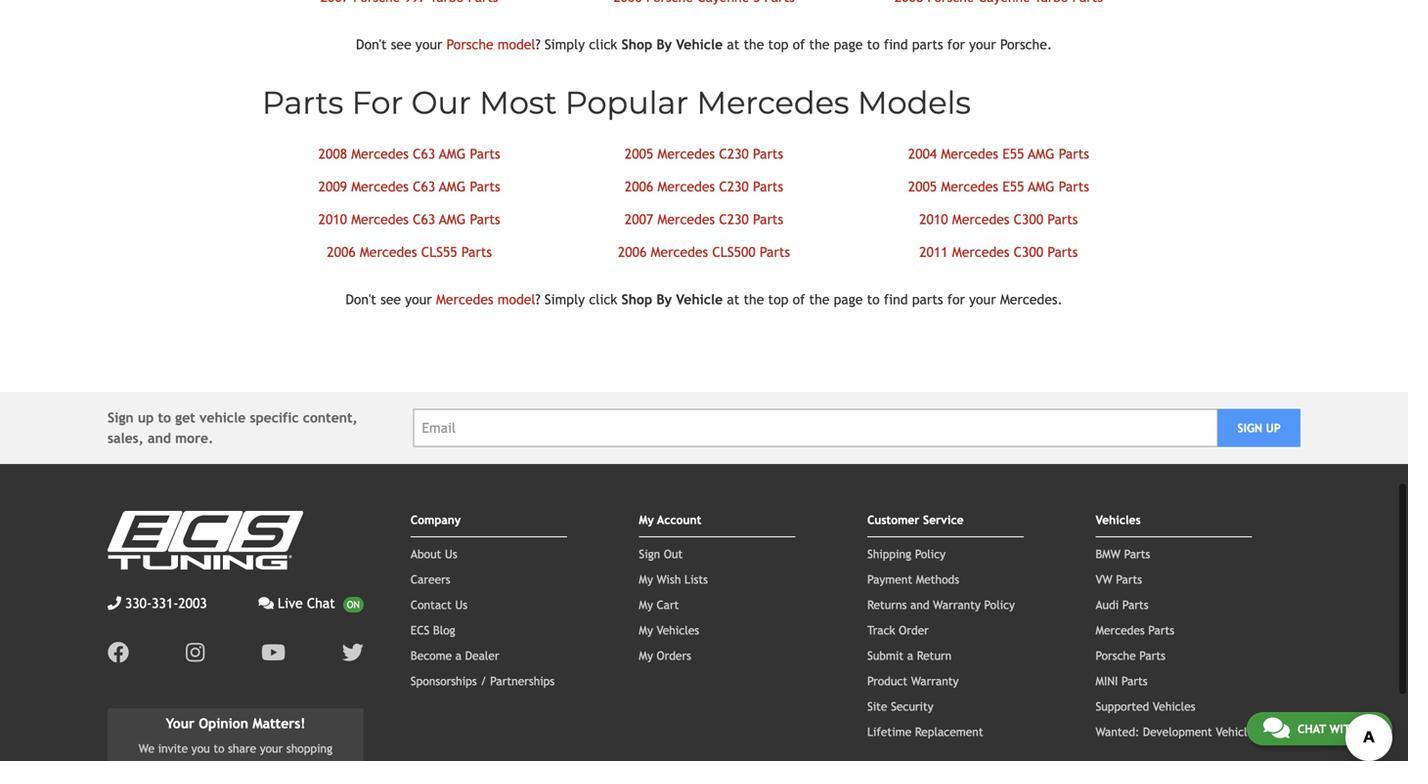 Task type: describe. For each thing, give the bounding box(es) containing it.
mercedes.
[[1000, 292, 1063, 308]]

for for porsche.
[[947, 37, 965, 52]]

parts up 2006 mercedes c230 parts link
[[753, 146, 783, 162]]

comments image for live
[[258, 597, 274, 611]]

mercedes for 2009 mercedes c63 amg parts
[[351, 179, 409, 195]]

amg for 2004 mercedes e55 amg parts
[[1028, 146, 1055, 162]]

us for about us
[[445, 548, 457, 561]]

parts right "vw" at the right bottom of the page
[[1116, 573, 1142, 587]]

mercedes for 2008 mercedes c63 amg parts
[[351, 146, 409, 162]]

your opinion matters!
[[166, 716, 305, 732]]

payment methods link
[[867, 573, 959, 587]]

mini
[[1096, 675, 1118, 688]]

share
[[228, 742, 256, 756]]

for for mercedes.
[[947, 292, 965, 308]]

us for contact us
[[455, 598, 468, 612]]

parts right the cls500
[[760, 244, 790, 260]]

2006 for 2006 mercedes cls500 parts
[[618, 244, 647, 260]]

2006 mercedes cls55 parts
[[327, 244, 492, 260]]

2004 mercedes e55 amg parts
[[908, 146, 1089, 162]]

? for porsche model
[[535, 37, 540, 52]]

at for at the top of the page to find parts for your mercedes.
[[727, 292, 740, 308]]

page for at the top of the page to find parts for your porsche.
[[834, 37, 863, 52]]

of for at the top of the page to find parts for your mercedes.
[[793, 292, 805, 308]]

and inside the sign up to get vehicle specific content, sales, and more.
[[148, 431, 171, 446]]

become
[[411, 649, 452, 663]]

ecs inside we invite you to share your shopping experiences with ecs so we can bette
[[227, 760, 246, 762]]

chat with us
[[1297, 723, 1376, 736]]

mercedes for 2011 mercedes c300 parts
[[952, 244, 1010, 260]]

your left mercedes.
[[969, 292, 996, 308]]

by for at the top of the page to find parts for your porsche.
[[656, 37, 672, 52]]

parts for mercedes.
[[912, 292, 943, 308]]

your
[[166, 716, 195, 732]]

my orders link
[[639, 649, 691, 663]]

2003
[[178, 596, 207, 612]]

amg for 2005 mercedes e55 amg parts
[[1028, 179, 1055, 195]]

2010 for 2010 mercedes c63 amg parts
[[318, 212, 347, 227]]

parts down 2005 mercedes e55 amg parts
[[1048, 212, 1078, 227]]

vw parts link
[[1096, 573, 1142, 587]]

facebook logo image
[[108, 642, 129, 664]]

top for at the top of the page to find parts for your porsche.
[[768, 37, 789, 52]]

model for mercedes model
[[498, 292, 535, 308]]

company
[[411, 513, 461, 527]]

sign out
[[639, 548, 683, 561]]

sign for sign up to get vehicle specific content, sales, and more.
[[108, 410, 134, 426]]

330-331-2003
[[125, 596, 207, 612]]

security
[[891, 700, 933, 714]]

parts down 2008 mercedes c63 amg parts
[[470, 179, 500, 195]]

return
[[917, 649, 952, 663]]

sign up button
[[1218, 409, 1301, 447]]

up for sign up
[[1266, 421, 1281, 435]]

lifetime
[[867, 726, 911, 739]]

0 vertical spatial porsche
[[447, 37, 493, 52]]

2 vertical spatial us
[[1362, 723, 1376, 736]]

2006 mercedes cls500 parts link
[[618, 244, 790, 260]]

1 horizontal spatial policy
[[984, 598, 1015, 612]]

payment
[[867, 573, 912, 587]]

2005 mercedes e55 amg parts link
[[908, 179, 1089, 195]]

my cart
[[639, 598, 679, 612]]

2010 mercedes c63 amg parts link
[[318, 212, 500, 227]]

payment methods
[[867, 573, 959, 587]]

about
[[411, 548, 441, 561]]

amg for 2010 mercedes c63 amg parts
[[439, 212, 466, 227]]

mercedes for 2004 mercedes e55 amg parts
[[941, 146, 998, 162]]

2009 mercedes c63 amg parts
[[318, 179, 500, 195]]

parts down 2005 mercedes c230 parts link at the top of page
[[753, 179, 783, 195]]

2010 for 2010 mercedes c300 parts
[[919, 212, 948, 227]]

account
[[657, 513, 701, 527]]

blog
[[433, 624, 455, 638]]

supported vehicles
[[1096, 700, 1195, 714]]

2006 mercedes cls55 parts link
[[327, 244, 492, 260]]

2006 for 2006 mercedes c230 parts
[[625, 179, 653, 195]]

sponsorships / partnerships
[[411, 675, 555, 688]]

2008 mercedes c63 amg parts link
[[318, 146, 500, 162]]

customer
[[867, 513, 920, 527]]

chat inside live chat link
[[307, 596, 335, 612]]

up for sign up to get vehicle specific content, sales, and more.
[[138, 410, 154, 426]]

cart
[[657, 598, 679, 612]]

supported vehicles link
[[1096, 700, 1195, 714]]

my vehicles link
[[639, 624, 699, 638]]

parts up mercedes parts link on the right of page
[[1122, 598, 1149, 612]]

don't see your porsche model ? simply click shop by vehicle at the top of the page to find parts for your porsche.
[[356, 37, 1052, 52]]

2006 for 2006 mercedes cls55 parts
[[327, 244, 356, 260]]

my vehicles
[[639, 624, 699, 638]]

customer service
[[867, 513, 964, 527]]

simply for porsche model
[[545, 37, 585, 52]]

careers link
[[411, 573, 450, 587]]

a for submit
[[907, 649, 913, 663]]

more.
[[175, 431, 213, 446]]

with inside we invite you to share your shopping experiences with ecs so we can bette
[[200, 760, 223, 762]]

c300 for 2011 mercedes c300 parts
[[1014, 244, 1043, 260]]

2011
[[919, 244, 948, 260]]

models
[[858, 84, 971, 122]]

vehicles up orders
[[657, 624, 699, 638]]

2009
[[318, 179, 347, 195]]

c63 for 2008 mercedes c63 amg parts
[[413, 146, 435, 162]]

330-
[[125, 596, 152, 612]]

parts up 2008
[[262, 84, 344, 122]]

c230 for 2005 mercedes c230 parts
[[719, 146, 749, 162]]

mercedes up 2005 mercedes c230 parts
[[697, 84, 849, 122]]

mercedes for 2005 mercedes e55 amg parts
[[941, 179, 998, 195]]

opinion
[[199, 716, 248, 732]]

2010 mercedes c300 parts
[[919, 212, 1078, 227]]

matters!
[[252, 716, 305, 732]]

returns and warranty policy
[[867, 598, 1015, 612]]

bmw
[[1096, 548, 1121, 561]]

become a dealer link
[[411, 649, 499, 663]]

sponsorships
[[411, 675, 477, 688]]

page for at the top of the page to find parts for your mercedes.
[[834, 292, 863, 308]]

mercedes for 2006 mercedes c230 parts
[[658, 179, 715, 195]]

my account
[[639, 513, 701, 527]]

vw
[[1096, 573, 1113, 587]]

comments image for chat
[[1263, 717, 1290, 740]]

porsche parts link
[[1096, 649, 1166, 663]]

live chat link
[[258, 594, 364, 614]]

2007
[[625, 212, 653, 227]]

chat inside chat with us link
[[1297, 723, 1326, 736]]

mercedes parts
[[1096, 624, 1174, 638]]

experiences
[[134, 760, 197, 762]]

? for mercedes model
[[535, 292, 540, 308]]

330-331-2003 link
[[108, 594, 207, 614]]

mercedes for 2010 mercedes c63 amg parts
[[351, 212, 409, 227]]

live
[[278, 596, 303, 612]]

my for my vehicles
[[639, 624, 653, 638]]

sign out link
[[639, 548, 683, 561]]

c63 for 2010 mercedes c63 amg parts
[[413, 212, 435, 227]]

service
[[923, 513, 964, 527]]

product warranty
[[867, 675, 959, 688]]

0 vertical spatial policy
[[915, 548, 946, 561]]

2008
[[318, 146, 347, 162]]

submit a return
[[867, 649, 952, 663]]

e55 for 2005 mercedes e55 amg parts
[[1003, 179, 1024, 195]]

click for mercedes model
[[589, 292, 617, 308]]

shop for at the top of the page to find parts for your mercedes.
[[621, 292, 652, 308]]

2005 mercedes c230 parts
[[625, 146, 783, 162]]

see for don't see your porsche model ? simply click shop by vehicle at the top of the page to find parts for your porsche.
[[391, 37, 411, 52]]

site security link
[[867, 700, 933, 714]]

parts up mercedes model link
[[470, 212, 500, 227]]

become a dealer
[[411, 649, 499, 663]]

vehicle for at the top of the page to find parts for your porsche.
[[676, 37, 723, 52]]

ecs blog
[[411, 624, 455, 638]]

2006 mercedes c230 parts
[[625, 179, 783, 195]]

partnerships
[[490, 675, 555, 688]]

product
[[867, 675, 908, 688]]



Task type: locate. For each thing, give the bounding box(es) containing it.
c230 for 2007 mercedes c230 parts
[[719, 212, 749, 227]]

your inside we invite you to share your shopping experiences with ecs so we can bette
[[260, 742, 283, 756]]

mercedes up 2006 mercedes c230 parts link
[[658, 146, 715, 162]]

2 model from the top
[[498, 292, 535, 308]]

1 vertical spatial see
[[380, 292, 401, 308]]

0 horizontal spatial comments image
[[258, 597, 274, 611]]

and right 'sales,'
[[148, 431, 171, 446]]

we
[[139, 742, 154, 756]]

vehicle for at the top of the page to find parts for your mercedes.
[[676, 292, 723, 308]]

0 vertical spatial e55
[[1003, 146, 1024, 162]]

don't for don't see your porsche model ? simply click shop by vehicle at the top of the page to find parts for your porsche.
[[356, 37, 387, 52]]

1 horizontal spatial comments image
[[1263, 717, 1290, 740]]

orders
[[657, 649, 691, 663]]

0 horizontal spatial and
[[148, 431, 171, 446]]

1 vertical spatial parts
[[912, 292, 943, 308]]

cls500
[[712, 244, 756, 260]]

c300 for 2010 mercedes c300 parts
[[1014, 212, 1043, 227]]

mercedes down 2004 mercedes e55 amg parts
[[941, 179, 998, 195]]

0 vertical spatial and
[[148, 431, 171, 446]]

mercedes down 2010 mercedes c63 amg parts
[[360, 244, 417, 260]]

1 2010 from the left
[[318, 212, 347, 227]]

my left cart
[[639, 598, 653, 612]]

e55 up 2005 mercedes e55 amg parts
[[1003, 146, 1024, 162]]

0 vertical spatial simply
[[545, 37, 585, 52]]

at for at the top of the page to find parts for your porsche.
[[727, 37, 740, 52]]

0 horizontal spatial with
[[200, 760, 223, 762]]

parts right bmw
[[1124, 548, 1150, 561]]

3 c63 from the top
[[413, 212, 435, 227]]

2 vertical spatial c63
[[413, 212, 435, 227]]

simply right 'porsche model' link
[[545, 37, 585, 52]]

1 vertical spatial e55
[[1003, 179, 1024, 195]]

comments image inside live chat link
[[258, 597, 274, 611]]

0 vertical spatial c300
[[1014, 212, 1043, 227]]

phone image
[[108, 597, 121, 611]]

2011 mercedes c300 parts
[[919, 244, 1078, 260]]

1 vertical spatial and
[[910, 598, 929, 612]]

amg
[[439, 146, 466, 162], [1028, 146, 1055, 162], [439, 179, 466, 195], [1028, 179, 1055, 195], [439, 212, 466, 227]]

5 my from the top
[[639, 649, 653, 663]]

parts down most
[[470, 146, 500, 162]]

e55 for 2004 mercedes e55 amg parts
[[1003, 146, 1024, 162]]

0 horizontal spatial policy
[[915, 548, 946, 561]]

2005 mercedes c230 parts link
[[625, 146, 783, 162]]

my left orders
[[639, 649, 653, 663]]

0 vertical spatial model
[[498, 37, 535, 52]]

1 for from the top
[[947, 37, 965, 52]]

2006
[[625, 179, 653, 195], [327, 244, 356, 260], [618, 244, 647, 260]]

0 vertical spatial page
[[834, 37, 863, 52]]

ecs down share
[[227, 760, 246, 762]]

c230 up 2006 mercedes c230 parts link
[[719, 146, 749, 162]]

don't up for
[[356, 37, 387, 52]]

shop
[[621, 37, 652, 52], [621, 292, 652, 308]]

1 click from the top
[[589, 37, 617, 52]]

1 vertical spatial model
[[498, 292, 535, 308]]

1 my from the top
[[639, 513, 654, 527]]

a left "dealer"
[[455, 649, 462, 663]]

0 vertical spatial at
[[727, 37, 740, 52]]

parts up models
[[912, 37, 943, 52]]

wanted: development vehicles
[[1096, 726, 1258, 739]]

0 vertical spatial don't
[[356, 37, 387, 52]]

mercedes down 2008 mercedes c63 amg parts
[[351, 179, 409, 195]]

comments image left live
[[258, 597, 274, 611]]

for left porsche. in the right of the page
[[947, 37, 965, 52]]

1 vertical spatial for
[[947, 292, 965, 308]]

2005 mercedes e55 amg parts
[[908, 179, 1089, 195]]

simply right mercedes model link
[[545, 292, 585, 308]]

0 vertical spatial by
[[656, 37, 672, 52]]

youtube logo image
[[261, 642, 285, 664]]

2005 down 2004 at right
[[908, 179, 937, 195]]

so
[[249, 760, 260, 762]]

audi parts link
[[1096, 598, 1149, 612]]

0 vertical spatial see
[[391, 37, 411, 52]]

find for mercedes.
[[884, 292, 908, 308]]

for down 2011
[[947, 292, 965, 308]]

0 horizontal spatial sign
[[108, 410, 134, 426]]

parts down mercedes parts
[[1139, 649, 1166, 663]]

contact
[[411, 598, 452, 612]]

1 vertical spatial us
[[455, 598, 468, 612]]

0 horizontal spatial ecs
[[227, 760, 246, 762]]

2 e55 from the top
[[1003, 179, 1024, 195]]

amg down 2008 mercedes c63 amg parts
[[439, 179, 466, 195]]

wanted:
[[1096, 726, 1139, 739]]

1 at from the top
[[727, 37, 740, 52]]

c63
[[413, 146, 435, 162], [413, 179, 435, 195], [413, 212, 435, 227]]

comments image left chat with us
[[1263, 717, 1290, 740]]

2007 mercedes c230 parts link
[[625, 212, 783, 227]]

comments image
[[258, 597, 274, 611], [1263, 717, 1290, 740]]

vehicles right the development
[[1216, 726, 1258, 739]]

mercedes down audi parts link
[[1096, 624, 1145, 638]]

porsche
[[447, 37, 493, 52], [1096, 649, 1136, 663]]

0 vertical spatial ?
[[535, 37, 540, 52]]

audi parts
[[1096, 598, 1149, 612]]

model
[[498, 37, 535, 52], [498, 292, 535, 308]]

1 vertical spatial ?
[[535, 292, 540, 308]]

mercedes down 2005 mercedes e55 amg parts
[[952, 212, 1010, 227]]

1 vertical spatial porsche
[[1096, 649, 1136, 663]]

of for at the top of the page to find parts for your porsche.
[[793, 37, 805, 52]]

amg for 2008 mercedes c63 amg parts
[[439, 146, 466, 162]]

and up order
[[910, 598, 929, 612]]

2006 mercedes cls500 parts
[[618, 244, 790, 260]]

parts up porsche parts on the bottom right of the page
[[1148, 624, 1174, 638]]

most
[[479, 84, 557, 122]]

porsche.
[[1000, 37, 1052, 52]]

2009 mercedes c63 amg parts link
[[318, 179, 500, 195]]

porsche up mini parts link
[[1096, 649, 1136, 663]]

track order
[[867, 624, 929, 638]]

1 vertical spatial comments image
[[1263, 717, 1290, 740]]

with
[[1329, 723, 1358, 736], [200, 760, 223, 762]]

model for porsche model
[[498, 37, 535, 52]]

vehicle
[[676, 37, 723, 52], [676, 292, 723, 308]]

2010 mercedes c63 amg parts
[[318, 212, 500, 227]]

sign for sign out
[[639, 548, 660, 561]]

chat with us link
[[1247, 713, 1392, 746]]

1 horizontal spatial up
[[1266, 421, 1281, 435]]

don't for don't see your mercedes model ? simply click shop by vehicle at the top of the page to find parts for your mercedes.
[[345, 292, 376, 308]]

4 my from the top
[[639, 624, 653, 638]]

don't down 2006 mercedes cls55 parts at the top left
[[345, 292, 376, 308]]

my for my orders
[[639, 649, 653, 663]]

mercedes for 2010 mercedes c300 parts
[[952, 212, 1010, 227]]

live chat
[[278, 596, 335, 612]]

2 2010 from the left
[[919, 212, 948, 227]]

1 c230 from the top
[[719, 146, 749, 162]]

1 vertical spatial of
[[793, 292, 805, 308]]

to
[[867, 37, 880, 52], [867, 292, 880, 308], [158, 410, 171, 426], [213, 742, 224, 756]]

get
[[175, 410, 195, 426]]

the
[[744, 37, 764, 52], [809, 37, 830, 52], [744, 292, 764, 308], [809, 292, 830, 308]]

a for become
[[455, 649, 462, 663]]

2010 down 2009
[[318, 212, 347, 227]]

warranty down the methods
[[933, 598, 981, 612]]

mercedes
[[697, 84, 849, 122], [351, 146, 409, 162], [658, 146, 715, 162], [941, 146, 998, 162], [351, 179, 409, 195], [658, 179, 715, 195], [941, 179, 998, 195], [351, 212, 409, 227], [658, 212, 715, 227], [952, 212, 1010, 227], [360, 244, 417, 260], [651, 244, 708, 260], [952, 244, 1010, 260], [436, 292, 493, 308], [1096, 624, 1145, 638]]

1 vertical spatial at
[[727, 292, 740, 308]]

about us
[[411, 548, 457, 561]]

1 c300 from the top
[[1014, 212, 1043, 227]]

2 ? from the top
[[535, 292, 540, 308]]

instagram logo image
[[186, 642, 205, 664]]

vehicles up bmw parts
[[1096, 513, 1141, 527]]

2008 mercedes c63 amg parts
[[318, 146, 500, 162]]

by down the 2006 mercedes cls500 parts
[[656, 292, 672, 308]]

1 vertical spatial warranty
[[911, 675, 959, 688]]

find for porsche.
[[884, 37, 908, 52]]

2006 up 2007
[[625, 179, 653, 195]]

my left account
[[639, 513, 654, 527]]

1 shop from the top
[[621, 37, 652, 52]]

c230 down 2005 mercedes c230 parts link at the top of page
[[719, 179, 749, 195]]

2005 down popular
[[625, 146, 653, 162]]

2004
[[908, 146, 937, 162]]

2 top from the top
[[768, 292, 789, 308]]

c63 down 2008 mercedes c63 amg parts
[[413, 179, 435, 195]]

0 vertical spatial us
[[445, 548, 457, 561]]

mercedes up 2005 mercedes e55 amg parts
[[941, 146, 998, 162]]

porsche up our
[[447, 37, 493, 52]]

parts down porsche parts on the bottom right of the page
[[1122, 675, 1148, 688]]

0 vertical spatial for
[[947, 37, 965, 52]]

1 vertical spatial chat
[[1297, 723, 1326, 736]]

warranty down return
[[911, 675, 959, 688]]

ecs left blog
[[411, 624, 430, 638]]

audi
[[1096, 598, 1119, 612]]

1 page from the top
[[834, 37, 863, 52]]

see for don't see your mercedes model ? simply click shop by vehicle at the top of the page to find parts for your mercedes.
[[380, 292, 401, 308]]

2 find from the top
[[884, 292, 908, 308]]

track order link
[[867, 624, 929, 638]]

1 simply from the top
[[545, 37, 585, 52]]

mercedes for 2005 mercedes c230 parts
[[658, 146, 715, 162]]

1 vertical spatial find
[[884, 292, 908, 308]]

0 horizontal spatial chat
[[307, 596, 335, 612]]

0 vertical spatial ecs
[[411, 624, 430, 638]]

amg for 2009 mercedes c63 amg parts
[[439, 179, 466, 195]]

your
[[416, 37, 442, 52], [969, 37, 996, 52], [405, 292, 432, 308], [969, 292, 996, 308], [260, 742, 283, 756]]

c63 up 2009 mercedes c63 amg parts
[[413, 146, 435, 162]]

my down my cart
[[639, 624, 653, 638]]

2 for from the top
[[947, 292, 965, 308]]

shipping policy
[[867, 548, 946, 561]]

careers
[[411, 573, 450, 587]]

2 page from the top
[[834, 292, 863, 308]]

my wish lists
[[639, 573, 708, 587]]

0 vertical spatial vehicle
[[676, 37, 723, 52]]

up inside the sign up to get vehicle specific content, sales, and more.
[[138, 410, 154, 426]]

parts down 2011
[[912, 292, 943, 308]]

1 vertical spatial vehicle
[[676, 292, 723, 308]]

1 top from the top
[[768, 37, 789, 52]]

2006 down 2007
[[618, 244, 647, 260]]

2 simply from the top
[[545, 292, 585, 308]]

331-
[[152, 596, 178, 612]]

1 parts from the top
[[912, 37, 943, 52]]

0 vertical spatial click
[[589, 37, 617, 52]]

1 horizontal spatial 2005
[[908, 179, 937, 195]]

2004 mercedes e55 amg parts link
[[908, 146, 1089, 162]]

0 vertical spatial warranty
[[933, 598, 981, 612]]

see up for
[[391, 37, 411, 52]]

site security
[[867, 700, 933, 714]]

your up our
[[416, 37, 442, 52]]

2 c230 from the top
[[719, 179, 749, 195]]

your down 2006 mercedes cls55 parts at the top left
[[405, 292, 432, 308]]

c300 down 2005 mercedes e55 amg parts
[[1014, 212, 1043, 227]]

c300 down 2010 mercedes c300 parts link
[[1014, 244, 1043, 260]]

2 c63 from the top
[[413, 179, 435, 195]]

1 c63 from the top
[[413, 146, 435, 162]]

submit a return link
[[867, 649, 952, 663]]

sign for sign up
[[1237, 421, 1262, 435]]

shop down 2007
[[621, 292, 652, 308]]

click for porsche model
[[589, 37, 617, 52]]

amg up cls55
[[439, 212, 466, 227]]

2 vehicle from the top
[[676, 292, 723, 308]]

order
[[899, 624, 929, 638]]

1 vertical spatial shop
[[621, 292, 652, 308]]

2006 mercedes c230 parts link
[[625, 179, 783, 195]]

1 vertical spatial 2005
[[908, 179, 937, 195]]

my for my cart
[[639, 598, 653, 612]]

1 of from the top
[[793, 37, 805, 52]]

wanted: development vehicles link
[[1096, 726, 1258, 739]]

supported
[[1096, 700, 1149, 714]]

vehicles
[[1096, 513, 1141, 527], [657, 624, 699, 638], [1153, 700, 1195, 714], [1216, 726, 1258, 739]]

1 horizontal spatial 2010
[[919, 212, 948, 227]]

0 vertical spatial c230
[[719, 146, 749, 162]]

simply for mercedes model
[[545, 292, 585, 308]]

1 horizontal spatial chat
[[1297, 723, 1326, 736]]

1 horizontal spatial and
[[910, 598, 929, 612]]

my cart link
[[639, 598, 679, 612]]

0 vertical spatial parts
[[912, 37, 943, 52]]

returns
[[867, 598, 907, 612]]

c230 for 2006 mercedes c230 parts
[[719, 179, 749, 195]]

mercedes down 2006 mercedes c230 parts link
[[658, 212, 715, 227]]

1 horizontal spatial with
[[1329, 723, 1358, 736]]

/
[[480, 675, 487, 688]]

amg up 2005 mercedes e55 amg parts "link"
[[1028, 146, 1055, 162]]

0 horizontal spatial 2005
[[625, 146, 653, 162]]

2 of from the top
[[793, 292, 805, 308]]

your up 'we'
[[260, 742, 283, 756]]

contact us
[[411, 598, 468, 612]]

parts for porsche.
[[912, 37, 943, 52]]

1 vertical spatial don't
[[345, 292, 376, 308]]

1 ? from the top
[[535, 37, 540, 52]]

vehicles up wanted: development vehicles
[[1153, 700, 1195, 714]]

2 horizontal spatial sign
[[1237, 421, 1262, 435]]

2006 down 2009
[[327, 244, 356, 260]]

2 click from the top
[[589, 292, 617, 308]]

1 vertical spatial policy
[[984, 598, 1015, 612]]

ecs tuning image
[[108, 511, 303, 570]]

can
[[282, 760, 301, 762]]

don't see your mercedes model ? simply click shop by vehicle at the top of the page to find parts for your mercedes.
[[345, 292, 1063, 308]]

vehicle down the 2006 mercedes cls500 parts
[[676, 292, 723, 308]]

up inside button
[[1266, 421, 1281, 435]]

a left return
[[907, 649, 913, 663]]

1 vertical spatial c230
[[719, 179, 749, 195]]

c63 for 2009 mercedes c63 amg parts
[[413, 179, 435, 195]]

mercedes down 2010 mercedes c300 parts link
[[952, 244, 1010, 260]]

0 vertical spatial with
[[1329, 723, 1358, 736]]

1 model from the top
[[498, 37, 535, 52]]

0 horizontal spatial up
[[138, 410, 154, 426]]

0 vertical spatial find
[[884, 37, 908, 52]]

2 at from the top
[[727, 292, 740, 308]]

by for at the top of the page to find parts for your mercedes.
[[656, 292, 672, 308]]

my for my wish lists
[[639, 573, 653, 587]]

1 vertical spatial click
[[589, 292, 617, 308]]

1 vertical spatial c63
[[413, 179, 435, 195]]

2 shop from the top
[[621, 292, 652, 308]]

top for at the top of the page to find parts for your mercedes.
[[768, 292, 789, 308]]

2 vertical spatial c230
[[719, 212, 749, 227]]

a
[[455, 649, 462, 663], [907, 649, 913, 663]]

mercedes for 2006 mercedes cls500 parts
[[651, 244, 708, 260]]

my
[[639, 513, 654, 527], [639, 573, 653, 587], [639, 598, 653, 612], [639, 624, 653, 638], [639, 649, 653, 663]]

0 vertical spatial c63
[[413, 146, 435, 162]]

mercedes up 2009 mercedes c63 amg parts
[[351, 146, 409, 162]]

parts up the cls500
[[753, 212, 783, 227]]

comments image inside chat with us link
[[1263, 717, 1290, 740]]

mercedes parts link
[[1096, 624, 1174, 638]]

to inside the sign up to get vehicle specific content, sales, and more.
[[158, 410, 171, 426]]

out
[[664, 548, 683, 561]]

1 a from the left
[[455, 649, 462, 663]]

parts down 2004 mercedes e55 amg parts
[[1059, 179, 1089, 195]]

1 horizontal spatial porsche
[[1096, 649, 1136, 663]]

with inside chat with us link
[[1329, 723, 1358, 736]]

to inside we invite you to share your shopping experiences with ecs so we can bette
[[213, 742, 224, 756]]

3 my from the top
[[639, 598, 653, 612]]

parts up 2005 mercedes e55 amg parts "link"
[[1059, 146, 1089, 162]]

0 vertical spatial comments image
[[258, 597, 274, 611]]

parts
[[912, 37, 943, 52], [912, 292, 943, 308]]

1 find from the top
[[884, 37, 908, 52]]

?
[[535, 37, 540, 52], [535, 292, 540, 308]]

1 horizontal spatial ecs
[[411, 624, 430, 638]]

1 vertical spatial by
[[656, 292, 672, 308]]

1 e55 from the top
[[1003, 146, 1024, 162]]

1 vertical spatial top
[[768, 292, 789, 308]]

by
[[656, 37, 672, 52], [656, 292, 672, 308]]

amg down 2004 mercedes e55 amg parts
[[1028, 179, 1055, 195]]

mini parts link
[[1096, 675, 1148, 688]]

0 horizontal spatial porsche
[[447, 37, 493, 52]]

amg down our
[[439, 146, 466, 162]]

mercedes for 2007 mercedes c230 parts
[[658, 212, 715, 227]]

porsche parts
[[1096, 649, 1166, 663]]

about us link
[[411, 548, 457, 561]]

0 vertical spatial top
[[768, 37, 789, 52]]

sign inside the sign up to get vehicle specific content, sales, and more.
[[108, 410, 134, 426]]

mercedes down 2007 mercedes c230 parts
[[651, 244, 708, 260]]

1 horizontal spatial a
[[907, 649, 913, 663]]

e55 down 2004 mercedes e55 amg parts
[[1003, 179, 1024, 195]]

2005 for 2005 mercedes c230 parts
[[625, 146, 653, 162]]

site
[[867, 700, 887, 714]]

e55
[[1003, 146, 1024, 162], [1003, 179, 1024, 195]]

0 vertical spatial 2005
[[625, 146, 653, 162]]

1 vertical spatial with
[[200, 760, 223, 762]]

vehicle up popular
[[676, 37, 723, 52]]

Email email field
[[413, 409, 1218, 447]]

at
[[727, 37, 740, 52], [727, 292, 740, 308]]

sign inside button
[[1237, 421, 1262, 435]]

1 vertical spatial ecs
[[227, 760, 246, 762]]

2 a from the left
[[907, 649, 913, 663]]

content,
[[303, 410, 358, 426]]

our
[[411, 84, 471, 122]]

parts up mercedes.
[[1048, 244, 1078, 260]]

page
[[834, 37, 863, 52], [834, 292, 863, 308]]

my for my account
[[639, 513, 654, 527]]

invite
[[158, 742, 188, 756]]

c230 up the cls500
[[719, 212, 749, 227]]

mercedes down cls55
[[436, 292, 493, 308]]

shop up popular
[[621, 37, 652, 52]]

1 vehicle from the top
[[676, 37, 723, 52]]

submit
[[867, 649, 904, 663]]

sign
[[108, 410, 134, 426], [1237, 421, 1262, 435], [639, 548, 660, 561]]

parts right cls55
[[461, 244, 492, 260]]

2 c300 from the top
[[1014, 244, 1043, 260]]

shop for at the top of the page to find parts for your porsche.
[[621, 37, 652, 52]]

by up popular
[[656, 37, 672, 52]]

2 my from the top
[[639, 573, 653, 587]]

shipping policy link
[[867, 548, 946, 561]]

1 by from the top
[[656, 37, 672, 52]]

c63 down "2009 mercedes c63 amg parts" link
[[413, 212, 435, 227]]

2 by from the top
[[656, 292, 672, 308]]

0 horizontal spatial a
[[455, 649, 462, 663]]

2 parts from the top
[[912, 292, 943, 308]]

0 vertical spatial of
[[793, 37, 805, 52]]

mercedes down 2005 mercedes c230 parts link at the top of page
[[658, 179, 715, 195]]

0 vertical spatial shop
[[621, 37, 652, 52]]

1 vertical spatial page
[[834, 292, 863, 308]]

1 vertical spatial simply
[[545, 292, 585, 308]]

2005 for 2005 mercedes e55 amg parts
[[908, 179, 937, 195]]

3 c230 from the top
[[719, 212, 749, 227]]

your left porsche. in the right of the page
[[969, 37, 996, 52]]

lifetime replacement link
[[867, 726, 983, 739]]

1 horizontal spatial sign
[[639, 548, 660, 561]]

twitter logo image
[[342, 642, 364, 664]]

of
[[793, 37, 805, 52], [793, 292, 805, 308]]

mercedes for 2006 mercedes cls55 parts
[[360, 244, 417, 260]]

0 vertical spatial chat
[[307, 596, 335, 612]]

mercedes down 2009 mercedes c63 amg parts
[[351, 212, 409, 227]]

warranty
[[933, 598, 981, 612], [911, 675, 959, 688]]

my left the wish
[[639, 573, 653, 587]]

1 vertical spatial c300
[[1014, 244, 1043, 260]]

see down 2006 mercedes cls55 parts at the top left
[[380, 292, 401, 308]]

2010 up 2011
[[919, 212, 948, 227]]

0 horizontal spatial 2010
[[318, 212, 347, 227]]

lifetime replacement
[[867, 726, 983, 739]]



Task type: vqa. For each thing, say whether or not it's contained in the screenshot.
sign up
yes



